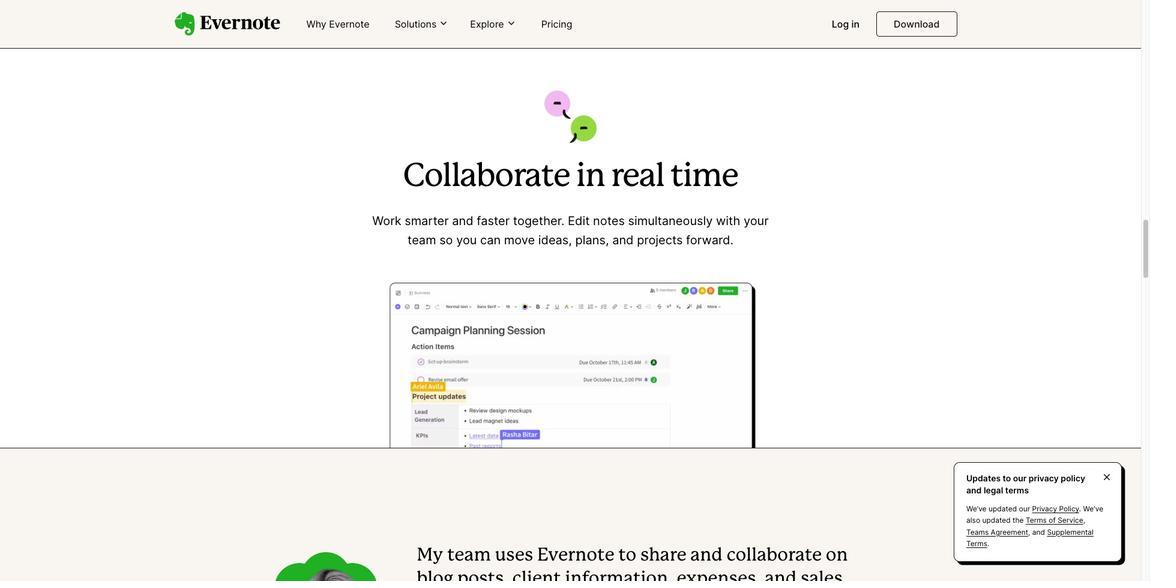 Task type: vqa. For each thing, say whether or not it's contained in the screenshot.
Pricing
yes



Task type: locate. For each thing, give the bounding box(es) containing it.
1 horizontal spatial in
[[852, 18, 860, 30]]

team inside my team uses evernote to share and collaborate on blog posts, client information, expenses, and sale
[[447, 547, 491, 564]]

ideas,
[[538, 233, 572, 247]]

solutions
[[395, 18, 437, 30]]

my team uses evernote to share and collaborate on blog posts, client information, expenses, and sale
[[417, 547, 848, 581]]

in up edit
[[576, 162, 605, 192]]

1 horizontal spatial ,
[[1083, 516, 1086, 525]]

can
[[480, 233, 501, 247]]

collaborate
[[727, 547, 822, 564]]

we've updated our privacy policy
[[967, 504, 1079, 513]]

0 vertical spatial terms
[[1026, 516, 1047, 525]]

legal
[[984, 485, 1003, 495]]

my
[[417, 547, 443, 564]]

0 horizontal spatial .
[[988, 539, 990, 548]]

0 vertical spatial .
[[1079, 504, 1081, 513]]

in right log
[[852, 18, 860, 30]]

1 horizontal spatial team
[[447, 547, 491, 564]]

1 vertical spatial ,
[[1028, 528, 1031, 537]]

0 horizontal spatial ,
[[1028, 528, 1031, 537]]

also
[[967, 516, 980, 525]]

we've up also
[[967, 504, 987, 513]]

0 vertical spatial in
[[852, 18, 860, 30]]

0 horizontal spatial team
[[408, 233, 436, 247]]

0 vertical spatial to
[[1003, 473, 1011, 483]]

we've
[[967, 504, 987, 513], [1083, 504, 1104, 513]]

1 vertical spatial terms
[[967, 539, 988, 548]]

. inside . we've also updated the
[[1079, 504, 1081, 513]]

supplemental terms link
[[967, 528, 1094, 548]]

terms
[[1005, 485, 1029, 495]]

1 horizontal spatial to
[[1003, 473, 1011, 483]]

teams
[[967, 528, 989, 537]]

updates
[[967, 473, 1001, 483]]

terms down teams
[[967, 539, 988, 548]]

.
[[1079, 504, 1081, 513], [988, 539, 990, 548]]

download link
[[877, 11, 957, 37]]

1 vertical spatial .
[[988, 539, 990, 548]]

our for privacy
[[1013, 473, 1027, 483]]

evernote up client
[[537, 547, 615, 564]]

notes
[[593, 214, 625, 228]]

0 vertical spatial evernote
[[329, 18, 370, 30]]

0 vertical spatial updated
[[989, 504, 1017, 513]]

1 horizontal spatial terms
[[1026, 516, 1047, 525]]

information,
[[565, 571, 673, 581]]

expenses,
[[677, 571, 761, 581]]

team
[[408, 233, 436, 247], [447, 547, 491, 564]]

our up 'the'
[[1019, 504, 1030, 513]]

our for privacy
[[1019, 504, 1030, 513]]

so
[[440, 233, 453, 247]]

in
[[852, 18, 860, 30], [576, 162, 605, 192]]

0 horizontal spatial we've
[[967, 504, 987, 513]]

team up "posts,"
[[447, 547, 491, 564]]

time
[[670, 162, 738, 192]]

edit
[[568, 214, 590, 228]]

we've inside . we've also updated the
[[1083, 504, 1104, 513]]

to up terms
[[1003, 473, 1011, 483]]

to up information,
[[619, 547, 637, 564]]

. down teams agreement link
[[988, 539, 990, 548]]

1 horizontal spatial we've
[[1083, 504, 1104, 513]]

terms
[[1026, 516, 1047, 525], [967, 539, 988, 548]]

work smarter and faster together. edit notes simultaneously with your team so you can move ideas, plans, and projects forward.
[[372, 214, 769, 247]]

1 horizontal spatial evernote
[[537, 547, 615, 564]]

1 vertical spatial our
[[1019, 504, 1030, 513]]

we've right policy
[[1083, 504, 1104, 513]]

0 horizontal spatial in
[[576, 162, 605, 192]]

pricing
[[541, 18, 572, 30]]

together.
[[513, 214, 565, 228]]

updated up teams agreement link
[[982, 516, 1011, 525]]

collaboration screen image
[[174, 250, 967, 448]]

and down . we've also updated the
[[1033, 528, 1045, 537]]

0 horizontal spatial terms
[[967, 539, 988, 548]]

updated
[[989, 504, 1017, 513], [982, 516, 1011, 525]]

terms inside supplemental terms
[[967, 539, 988, 548]]

and down the collaborate
[[765, 571, 797, 581]]

1 vertical spatial updated
[[982, 516, 1011, 525]]

log in link
[[825, 13, 867, 36]]

0 vertical spatial our
[[1013, 473, 1027, 483]]

terms down privacy
[[1026, 516, 1047, 525]]

1 vertical spatial evernote
[[537, 547, 615, 564]]

uses
[[495, 547, 533, 564]]

agreement
[[991, 528, 1028, 537]]

and inside updates to our privacy policy and legal terms
[[967, 485, 982, 495]]

you
[[456, 233, 477, 247]]

of
[[1049, 516, 1056, 525]]

, down . we've also updated the
[[1028, 528, 1031, 537]]

1 horizontal spatial .
[[1079, 504, 1081, 513]]

to
[[1003, 473, 1011, 483], [619, 547, 637, 564]]

move
[[504, 233, 535, 247]]

1 vertical spatial team
[[447, 547, 491, 564]]

1 vertical spatial to
[[619, 547, 637, 564]]

0 vertical spatial team
[[408, 233, 436, 247]]

and up you
[[452, 214, 474, 228]]

collaborate
[[403, 162, 570, 192]]

our up terms
[[1013, 473, 1027, 483]]

, up 'supplemental' at the bottom right of the page
[[1083, 516, 1086, 525]]

. we've also updated the
[[967, 504, 1104, 525]]

and down updates
[[967, 485, 982, 495]]

0 horizontal spatial to
[[619, 547, 637, 564]]

projects
[[637, 233, 683, 247]]

our
[[1013, 473, 1027, 483], [1019, 504, 1030, 513]]

policy
[[1061, 473, 1086, 483]]

posts,
[[457, 571, 509, 581]]

solutions button
[[391, 17, 452, 31]]

in for log
[[852, 18, 860, 30]]

and
[[452, 214, 474, 228], [612, 233, 634, 247], [967, 485, 982, 495], [1033, 528, 1045, 537], [691, 547, 723, 564], [765, 571, 797, 581]]

team down smarter
[[408, 233, 436, 247]]

our inside updates to our privacy policy and legal terms
[[1013, 473, 1027, 483]]

real
[[611, 162, 664, 192]]

1 vertical spatial in
[[576, 162, 605, 192]]

2 we've from the left
[[1083, 504, 1104, 513]]

,
[[1083, 516, 1086, 525], [1028, 528, 1031, 537]]

evernote right why
[[329, 18, 370, 30]]

. up the service
[[1079, 504, 1081, 513]]

collaborate in real time
[[403, 162, 738, 192]]

and up expenses,
[[691, 547, 723, 564]]

on
[[826, 547, 848, 564]]

updated up 'the'
[[989, 504, 1017, 513]]

evernote
[[329, 18, 370, 30], [537, 547, 615, 564]]

in for collaborate
[[576, 162, 605, 192]]



Task type: describe. For each thing, give the bounding box(es) containing it.
log in
[[832, 18, 860, 30]]

why
[[306, 18, 326, 30]]

to inside updates to our privacy policy and legal terms
[[1003, 473, 1011, 483]]

1 we've from the left
[[967, 504, 987, 513]]

. for . we've also updated the
[[1079, 504, 1081, 513]]

. for .
[[988, 539, 990, 548]]

client
[[512, 571, 561, 581]]

explore button
[[467, 17, 520, 31]]

teams agreement link
[[967, 528, 1028, 537]]

policy
[[1059, 504, 1079, 513]]

with
[[716, 214, 740, 228]]

team inside 'work smarter and faster together. edit notes simultaneously with your team so you can move ideas, plans, and projects forward.'
[[408, 233, 436, 247]]

privacy
[[1029, 473, 1059, 483]]

why evernote link
[[299, 13, 377, 36]]

service
[[1058, 516, 1083, 525]]

blog
[[417, 571, 453, 581]]

why evernote
[[306, 18, 370, 30]]

faster
[[477, 214, 510, 228]]

privacy policy link
[[1032, 504, 1079, 513]]

pricing link
[[534, 13, 580, 36]]

evernote logo image
[[174, 12, 280, 36]]

work
[[372, 214, 401, 228]]

terms of service link
[[1026, 516, 1083, 525]]

simultaneously
[[628, 214, 713, 228]]

the
[[1013, 516, 1024, 525]]

explore
[[470, 18, 504, 30]]

updated inside . we've also updated the
[[982, 516, 1011, 525]]

evernote inside my team uses evernote to share and collaborate on blog posts, client information, expenses, and sale
[[537, 547, 615, 564]]

share
[[641, 547, 687, 564]]

your
[[744, 214, 769, 228]]

collaborate icon image
[[544, 91, 597, 144]]

log
[[832, 18, 849, 30]]

privacy
[[1032, 504, 1057, 513]]

plans,
[[575, 233, 609, 247]]

terms inside terms of service , teams agreement , and
[[1026, 516, 1047, 525]]

and inside terms of service , teams agreement , and
[[1033, 528, 1045, 537]]

sara experts image
[[263, 552, 388, 581]]

smarter
[[405, 214, 449, 228]]

terms of service , teams agreement , and
[[967, 516, 1086, 537]]

0 vertical spatial ,
[[1083, 516, 1086, 525]]

supplemental terms
[[967, 528, 1094, 548]]

supplemental
[[1047, 528, 1094, 537]]

to inside my team uses evernote to share and collaborate on blog posts, client information, expenses, and sale
[[619, 547, 637, 564]]

download
[[894, 18, 940, 30]]

updates to our privacy policy and legal terms
[[967, 473, 1086, 495]]

forward.
[[686, 233, 734, 247]]

0 horizontal spatial evernote
[[329, 18, 370, 30]]

and down notes
[[612, 233, 634, 247]]



